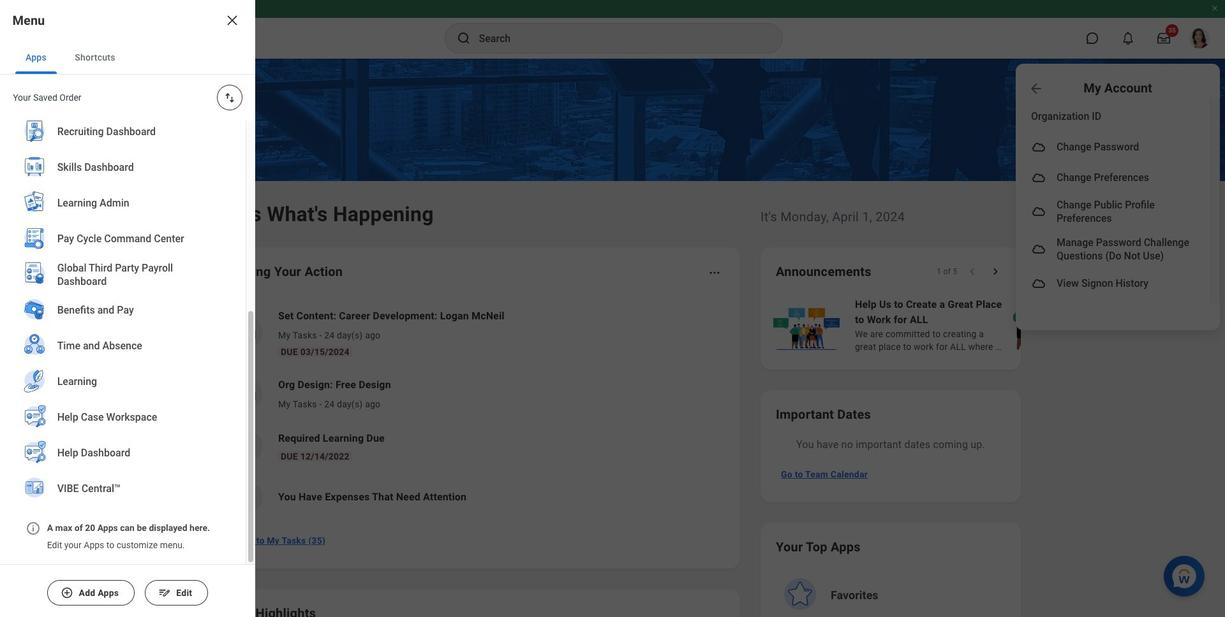 Task type: vqa. For each thing, say whether or not it's contained in the screenshot.
Notifications Large image
yes



Task type: locate. For each thing, give the bounding box(es) containing it.
close environment banner image
[[1211, 4, 1219, 12]]

1 avatar image from the top
[[1031, 140, 1047, 155]]

5 avatar image from the top
[[1031, 276, 1047, 292]]

1 inbox image from the top
[[238, 324, 257, 343]]

avatar image for 3rd menu item
[[1031, 205, 1047, 220]]

inbox image
[[238, 324, 257, 343], [238, 385, 257, 404]]

chevron left small image
[[966, 266, 979, 278]]

1 vertical spatial inbox image
[[238, 385, 257, 404]]

4 menu item from the top
[[1016, 231, 1211, 269]]

tab list
[[0, 41, 255, 75]]

2 avatar image from the top
[[1031, 170, 1047, 186]]

list
[[0, 0, 246, 518], [771, 296, 1226, 355], [220, 299, 725, 523]]

back image
[[1029, 81, 1044, 96]]

2 menu item from the top
[[1016, 163, 1211, 193]]

1 menu item from the top
[[1016, 132, 1211, 163]]

menu
[[1016, 98, 1220, 303]]

avatar image for first menu item from the bottom
[[1031, 276, 1047, 292]]

avatar image
[[1031, 140, 1047, 155], [1031, 170, 1047, 186], [1031, 205, 1047, 220], [1031, 242, 1047, 257], [1031, 276, 1047, 292]]

menu item
[[1016, 132, 1211, 163], [1016, 163, 1211, 193], [1016, 193, 1211, 231], [1016, 231, 1211, 269], [1016, 269, 1211, 299]]

4 avatar image from the top
[[1031, 242, 1047, 257]]

global navigation dialog
[[0, 0, 255, 618]]

3 avatar image from the top
[[1031, 205, 1047, 220]]

avatar image for first menu item
[[1031, 140, 1047, 155]]

0 vertical spatial inbox image
[[238, 324, 257, 343]]

notifications large image
[[1122, 32, 1135, 45]]

banner
[[0, 0, 1226, 331]]

text edit image
[[158, 587, 171, 600]]

info image
[[26, 521, 41, 537]]

sort image
[[223, 91, 236, 104]]

plus circle image
[[61, 587, 73, 600]]

logan mcneil image
[[1190, 28, 1210, 49]]

chevron right small image
[[989, 266, 1002, 278]]

avatar image for fourth menu item
[[1031, 242, 1047, 257]]

status
[[937, 267, 957, 277]]

search image
[[456, 31, 471, 46]]

main content
[[0, 59, 1226, 618]]



Task type: describe. For each thing, give the bounding box(es) containing it.
x image
[[225, 13, 240, 28]]

avatar image for second menu item
[[1031, 170, 1047, 186]]

3 menu item from the top
[[1016, 193, 1211, 231]]

inbox large image
[[1158, 32, 1171, 45]]

dashboard expenses image
[[238, 488, 257, 507]]

list inside the global navigation dialog
[[0, 0, 246, 518]]

book open image
[[238, 437, 257, 456]]

5 menu item from the top
[[1016, 269, 1211, 299]]

2 inbox image from the top
[[238, 385, 257, 404]]



